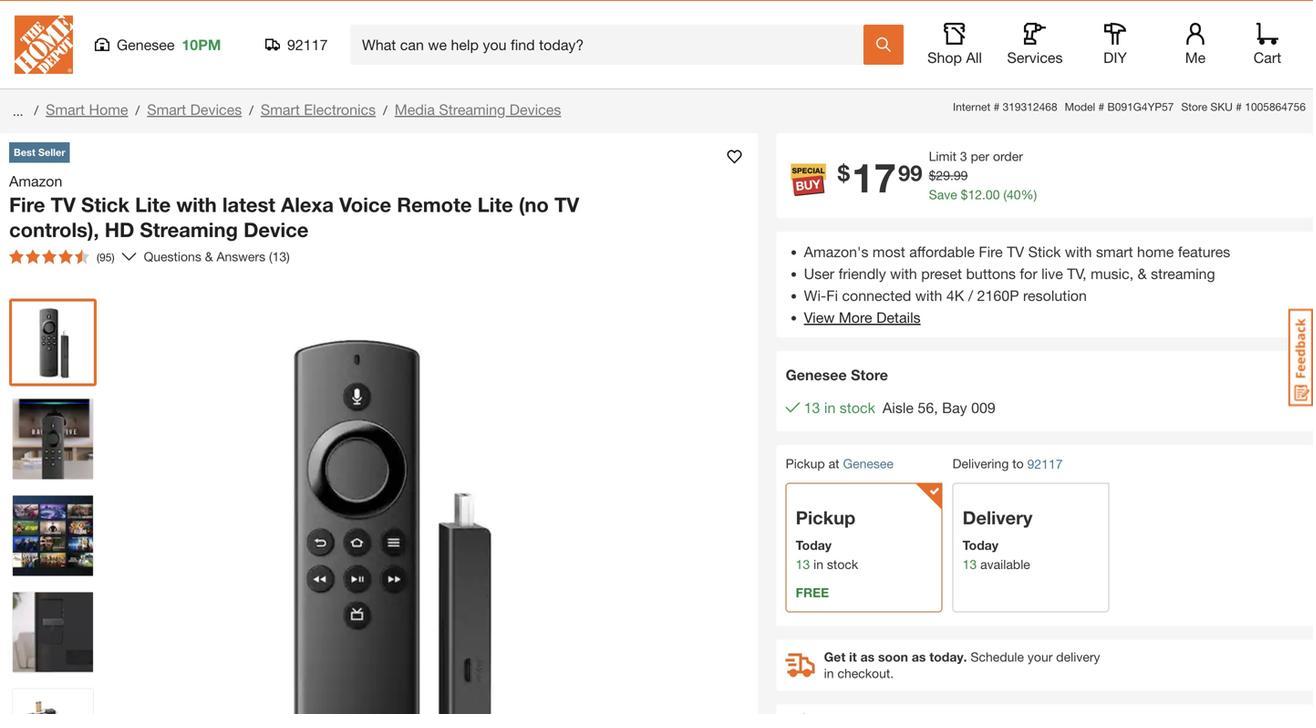 Task type: locate. For each thing, give the bounding box(es) containing it.
stick up live
[[1029, 243, 1061, 260]]

0 horizontal spatial $
[[838, 160, 850, 186]]

2 vertical spatial genesee
[[843, 456, 894, 471]]

#
[[994, 100, 1000, 113], [1099, 100, 1105, 113], [1236, 100, 1242, 113]]

with left latest on the top
[[176, 192, 217, 217]]

1 horizontal spatial 92117
[[1028, 456, 1063, 471]]

in up free
[[814, 557, 824, 572]]

0 horizontal spatial &
[[205, 249, 213, 264]]

92117 right 'to'
[[1028, 456, 1063, 471]]

get
[[824, 649, 846, 664]]

0 horizontal spatial as
[[861, 649, 875, 664]]

0 vertical spatial stock
[[840, 399, 876, 416]]

stock down genesee store
[[840, 399, 876, 416]]

hd
[[105, 218, 134, 242]]

delivery
[[963, 507, 1033, 528]]

smart devices link
[[147, 101, 242, 118]]

today inside delivery today 13 available
[[963, 538, 999, 553]]

1 vertical spatial &
[[1138, 265, 1147, 282]]

$ right 'save' on the right of page
[[961, 187, 968, 202]]

&
[[205, 249, 213, 264], [1138, 265, 1147, 282]]

affordable
[[910, 243, 975, 260]]

today
[[796, 538, 832, 553], [963, 538, 999, 553]]

2 today from the left
[[963, 538, 999, 553]]

1 horizontal spatial &
[[1138, 265, 1147, 282]]

store left sku
[[1182, 100, 1208, 113]]

& down home
[[1138, 265, 1147, 282]]

0 horizontal spatial lite
[[135, 192, 171, 217]]

92117
[[287, 36, 328, 53], [1028, 456, 1063, 471]]

$ 17 99
[[838, 153, 923, 201]]

99
[[898, 160, 923, 186], [954, 168, 968, 183]]

2 horizontal spatial #
[[1236, 100, 1242, 113]]

black amazon media streaming devices b091g4yp57 4f.2 image
[[13, 496, 93, 576]]

0 horizontal spatial #
[[994, 100, 1000, 113]]

2160p
[[977, 287, 1019, 304]]

limit 3 per order $ 29 . 99 save $ 12 . 00 ( 40 %)
[[929, 149, 1037, 202]]

1 horizontal spatial as
[[912, 649, 926, 664]]

stock up free
[[827, 557, 858, 572]]

/
[[34, 103, 38, 118], [135, 103, 140, 118], [249, 103, 253, 118], [383, 103, 387, 118], [969, 287, 973, 304]]

13 inside pickup today 13 in stock
[[796, 557, 810, 572]]

music,
[[1091, 265, 1134, 282]]

today for pickup
[[796, 538, 832, 553]]

it
[[849, 649, 857, 664]]

(
[[1004, 187, 1007, 202]]

0 vertical spatial stick
[[81, 192, 130, 217]]

1 # from the left
[[994, 100, 1000, 113]]

0 horizontal spatial stick
[[81, 192, 130, 217]]

amazon
[[9, 172, 62, 190]]

b091g4yp57
[[1108, 100, 1174, 113]]

genesee for genesee store
[[786, 366, 847, 384]]

.
[[950, 168, 954, 183], [982, 187, 986, 202]]

92117 inside button
[[287, 36, 328, 53]]

29
[[936, 168, 950, 183]]

as
[[861, 649, 875, 664], [912, 649, 926, 664]]

319312468
[[1003, 100, 1058, 113]]

today up free
[[796, 538, 832, 553]]

with inside amazon fire tv stick lite with latest alexa voice remote lite (no tv controls), hd streaming device
[[176, 192, 217, 217]]

pickup inside pickup today 13 in stock
[[796, 507, 856, 528]]

1 horizontal spatial .
[[982, 187, 986, 202]]

2 horizontal spatial tv
[[1007, 243, 1024, 260]]

0 horizontal spatial tv
[[51, 192, 76, 217]]

0 horizontal spatial .
[[950, 168, 954, 183]]

4k
[[947, 287, 964, 304]]

13 left available
[[963, 557, 977, 572]]

$
[[838, 160, 850, 186], [929, 168, 936, 183], [961, 187, 968, 202]]

devices
[[190, 101, 242, 118], [510, 101, 561, 118]]

live
[[1042, 265, 1063, 282]]

0 horizontal spatial store
[[851, 366, 888, 384]]

smart left the home on the top left of page
[[46, 101, 85, 118]]

streaming up questions
[[140, 218, 238, 242]]

stick inside amazon's most affordable fire tv stick with smart home features user friendly with preset buttons for live tv, music, & streaming wi-fi connected with 4k / 2160p resolution view more details
[[1029, 243, 1061, 260]]

for
[[1020, 265, 1038, 282]]

0 horizontal spatial fire
[[9, 192, 45, 217]]

pickup today 13 in stock
[[796, 507, 858, 572]]

... / smart home / smart devices / smart electronics / media streaming devices
[[9, 101, 561, 119]]

1 vertical spatial genesee
[[786, 366, 847, 384]]

in down genesee store
[[824, 399, 836, 416]]

1 horizontal spatial fire
[[979, 243, 1003, 260]]

92117 up smart electronics link at left
[[287, 36, 328, 53]]

store up aisle
[[851, 366, 888, 384]]

pickup down at
[[796, 507, 856, 528]]

diy button
[[1086, 23, 1145, 67]]

1 smart from the left
[[46, 101, 85, 118]]

genesee right at
[[843, 456, 894, 471]]

1 vertical spatial pickup
[[796, 507, 856, 528]]

shop all button
[[926, 23, 984, 67]]

black amazon media streaming devices b091g4yp57 64.0 image
[[13, 302, 93, 383]]

1 horizontal spatial lite
[[478, 192, 513, 217]]

your
[[1028, 649, 1053, 664]]

order
[[993, 149, 1023, 164]]

1 vertical spatial in
[[814, 557, 824, 572]]

streaming right media
[[439, 101, 506, 118]]

1 lite from the left
[[135, 192, 171, 217]]

1 vertical spatial fire
[[979, 243, 1003, 260]]

0 horizontal spatial 92117
[[287, 36, 328, 53]]

. left '('
[[982, 187, 986, 202]]

services
[[1007, 49, 1063, 66]]

friendly
[[839, 265, 886, 282]]

13 inside delivery today 13 available
[[963, 557, 977, 572]]

0 horizontal spatial today
[[796, 538, 832, 553]]

fire
[[9, 192, 45, 217], [979, 243, 1003, 260]]

bay
[[942, 399, 967, 416]]

internet
[[953, 100, 991, 113]]

delivery today 13 available
[[963, 507, 1033, 572]]

lite left (no
[[478, 192, 513, 217]]

2 vertical spatial in
[[824, 666, 834, 681]]

0 vertical spatial streaming
[[439, 101, 506, 118]]

tv
[[51, 192, 76, 217], [555, 192, 579, 217], [1007, 243, 1024, 260]]

1 as from the left
[[861, 649, 875, 664]]

# right internet on the top right of the page
[[994, 100, 1000, 113]]

1 horizontal spatial streaming
[[439, 101, 506, 118]]

diy
[[1104, 49, 1127, 66]]

1 today from the left
[[796, 538, 832, 553]]

user
[[804, 265, 835, 282]]

0 horizontal spatial smart
[[46, 101, 85, 118]]

lite
[[135, 192, 171, 217], [478, 192, 513, 217]]

wi-
[[804, 287, 827, 304]]

as right soon
[[912, 649, 926, 664]]

tv right (no
[[555, 192, 579, 217]]

in inside schedule your delivery in checkout.
[[824, 666, 834, 681]]

/ right 4k
[[969, 287, 973, 304]]

pickup left at
[[786, 456, 825, 471]]

# right sku
[[1236, 100, 1242, 113]]

genesee
[[117, 36, 175, 53], [786, 366, 847, 384], [843, 456, 894, 471]]

tv,
[[1067, 265, 1087, 282]]

0 vertical spatial .
[[950, 168, 954, 183]]

/ inside amazon's most affordable fire tv stick with smart home features user friendly with preset buttons for live tv, music, & streaming wi-fi connected with 4k / 2160p resolution view more details
[[969, 287, 973, 304]]

in down get
[[824, 666, 834, 681]]

fire up buttons
[[979, 243, 1003, 260]]

amazon's most affordable fire tv stick with smart home features user friendly with preset buttons for live tv, music, & streaming wi-fi connected with 4k / 2160p resolution view more details
[[804, 243, 1231, 326]]

1 vertical spatial stick
[[1029, 243, 1061, 260]]

0 vertical spatial store
[[1182, 100, 1208, 113]]

delivery
[[1057, 649, 1100, 664]]

1 vertical spatial streaming
[[140, 218, 238, 242]]

& left answers
[[205, 249, 213, 264]]

0 vertical spatial fire
[[9, 192, 45, 217]]

(no
[[519, 192, 549, 217]]

fire inside amazon's most affordable fire tv stick with smart home features user friendly with preset buttons for live tv, music, & streaming wi-fi connected with 4k / 2160p resolution view more details
[[979, 243, 1003, 260]]

1 horizontal spatial #
[[1099, 100, 1105, 113]]

. up 'save' on the right of page
[[950, 168, 954, 183]]

1 vertical spatial 92117
[[1028, 456, 1063, 471]]

0 vertical spatial 92117
[[287, 36, 328, 53]]

1 horizontal spatial devices
[[510, 101, 561, 118]]

(95) button
[[2, 242, 122, 271]]

12
[[968, 187, 982, 202]]

(95) link
[[2, 242, 136, 271]]

smart left "electronics" on the left of the page
[[261, 101, 300, 118]]

controls),
[[9, 218, 99, 242]]

smart
[[46, 101, 85, 118], [147, 101, 186, 118], [261, 101, 300, 118]]

$ left '17'
[[838, 160, 850, 186]]

13 down genesee store
[[804, 399, 820, 416]]

more
[[839, 309, 873, 326]]

2 horizontal spatial smart
[[261, 101, 300, 118]]

genesee left 10pm
[[117, 36, 175, 53]]

0 horizontal spatial devices
[[190, 101, 242, 118]]

delivering
[[953, 456, 1009, 471]]

0 vertical spatial pickup
[[786, 456, 825, 471]]

13 up free
[[796, 557, 810, 572]]

stick
[[81, 192, 130, 217], [1029, 243, 1061, 260]]

$ down limit
[[929, 168, 936, 183]]

buttons
[[966, 265, 1016, 282]]

with down preset at the right of the page
[[916, 287, 943, 304]]

in inside pickup today 13 in stock
[[814, 557, 824, 572]]

all
[[966, 49, 982, 66]]

electronics
[[304, 101, 376, 118]]

tv up controls),
[[51, 192, 76, 217]]

0 horizontal spatial 99
[[898, 160, 923, 186]]

cart
[[1254, 49, 1282, 66]]

/ right ...
[[34, 103, 38, 118]]

store
[[1182, 100, 1208, 113], [851, 366, 888, 384]]

tv up for
[[1007, 243, 1024, 260]]

13 for pickup
[[796, 557, 810, 572]]

shop all
[[928, 49, 982, 66]]

pickup for pickup at genesee
[[786, 456, 825, 471]]

1 horizontal spatial 99
[[954, 168, 968, 183]]

as right it at the bottom of the page
[[861, 649, 875, 664]]

1 horizontal spatial smart
[[147, 101, 186, 118]]

lite up questions
[[135, 192, 171, 217]]

3 # from the left
[[1236, 100, 1242, 113]]

stick up hd
[[81, 192, 130, 217]]

pickup
[[786, 456, 825, 471], [796, 507, 856, 528]]

fire down amazon
[[9, 192, 45, 217]]

answers
[[217, 249, 266, 264]]

1 horizontal spatial $
[[929, 168, 936, 183]]

# right model
[[1099, 100, 1105, 113]]

most
[[873, 243, 906, 260]]

questions
[[144, 249, 201, 264]]

today up available
[[963, 538, 999, 553]]

streaming inside ... / smart home / smart devices / smart electronics / media streaming devices
[[439, 101, 506, 118]]

1 horizontal spatial today
[[963, 538, 999, 553]]

99 right 29
[[954, 168, 968, 183]]

1 horizontal spatial stick
[[1029, 243, 1061, 260]]

99 left 29
[[898, 160, 923, 186]]

(13)
[[269, 249, 290, 264]]

shop
[[928, 49, 962, 66]]

1 vertical spatial stock
[[827, 557, 858, 572]]

stick inside amazon fire tv stick lite with latest alexa voice remote lite (no tv controls), hd streaming device
[[81, 192, 130, 217]]

3
[[960, 149, 967, 164]]

1 vertical spatial store
[[851, 366, 888, 384]]

... button
[[9, 99, 27, 124]]

today inside pickup today 13 in stock
[[796, 538, 832, 553]]

seller
[[38, 146, 65, 158]]

0 vertical spatial &
[[205, 249, 213, 264]]

smart right the home on the top left of page
[[147, 101, 186, 118]]

media streaming devices link
[[395, 101, 561, 118]]

feedback link image
[[1289, 308, 1313, 407]]

black amazon media streaming devices b091g4yp57 44.4 image
[[13, 689, 93, 714]]

0 horizontal spatial streaming
[[140, 218, 238, 242]]

genesee up 13 in stock
[[786, 366, 847, 384]]

0 vertical spatial genesee
[[117, 36, 175, 53]]

streaming
[[1151, 265, 1216, 282]]

1 horizontal spatial store
[[1182, 100, 1208, 113]]

with down most
[[890, 265, 917, 282]]

today for delivery
[[963, 538, 999, 553]]



Task type: vqa. For each thing, say whether or not it's contained in the screenshot.
the leftmost 'Fire'
yes



Task type: describe. For each thing, give the bounding box(es) containing it.
the home depot logo image
[[15, 16, 73, 74]]

amazon's
[[804, 243, 869, 260]]

preset
[[921, 265, 962, 282]]

smart electronics link
[[261, 101, 376, 118]]

1 devices from the left
[[190, 101, 242, 118]]

genesee 10pm
[[117, 36, 221, 53]]

stock inside pickup today 13 in stock
[[827, 557, 858, 572]]

92117 inside the 'delivering to 92117'
[[1028, 456, 1063, 471]]

voice
[[339, 192, 391, 217]]

40
[[1007, 187, 1021, 202]]

2 lite from the left
[[478, 192, 513, 217]]

aisle
[[883, 399, 914, 416]]

99 inside $ 17 99
[[898, 160, 923, 186]]

services button
[[1006, 23, 1064, 67]]

available
[[981, 557, 1031, 572]]

today.
[[930, 649, 967, 664]]

1 horizontal spatial tv
[[555, 192, 579, 217]]

genesee store
[[786, 366, 888, 384]]

2 horizontal spatial $
[[961, 187, 968, 202]]

10pm
[[182, 36, 221, 53]]

4.5 stars image
[[9, 249, 89, 264]]

black amazon media streaming devices b091g4yp57 c3.1 image
[[13, 399, 93, 479]]

view
[[804, 309, 835, 326]]

delivering to 92117
[[953, 456, 1063, 471]]

3 smart from the left
[[261, 101, 300, 118]]

...
[[13, 104, 23, 119]]

remote
[[397, 192, 472, 217]]

save
[[929, 187, 958, 202]]

pickup at genesee
[[786, 456, 894, 471]]

99 inside the limit 3 per order $ 29 . 99 save $ 12 . 00 ( 40 %)
[[954, 168, 968, 183]]

(95)
[[97, 251, 115, 264]]

schedule
[[971, 649, 1024, 664]]

resolution
[[1023, 287, 1087, 304]]

& inside amazon's most affordable fire tv stick with smart home features user friendly with preset buttons for live tv, music, & streaming wi-fi connected with 4k / 2160p resolution view more details
[[1138, 265, 1147, 282]]

checkout.
[[838, 666, 894, 681]]

media
[[395, 101, 435, 118]]

2 as from the left
[[912, 649, 926, 664]]

questions & answers (13)
[[144, 249, 290, 264]]

features
[[1178, 243, 1231, 260]]

2 smart from the left
[[147, 101, 186, 118]]

/ right "smart devices" link
[[249, 103, 253, 118]]

What can we help you find today? search field
[[362, 26, 863, 64]]

009
[[972, 399, 996, 416]]

connected
[[842, 287, 912, 304]]

streaming inside amazon fire tv stick lite with latest alexa voice remote lite (no tv controls), hd streaming device
[[140, 218, 238, 242]]

soon
[[878, 649, 908, 664]]

best
[[14, 146, 35, 158]]

details
[[877, 309, 921, 326]]

$ inside $ 17 99
[[838, 160, 850, 186]]

genesee button
[[843, 456, 894, 471]]

smart home link
[[46, 101, 128, 118]]

me button
[[1167, 23, 1225, 67]]

2 devices from the left
[[510, 101, 561, 118]]

pickup for pickup today 13 in stock
[[796, 507, 856, 528]]

13 for delivery
[[963, 557, 977, 572]]

with up tv, at the top right of page
[[1065, 243, 1092, 260]]

internet # 319312468 model # b091g4yp57 store sku # 1005864756
[[953, 100, 1306, 113]]

fire inside amazon fire tv stick lite with latest alexa voice remote lite (no tv controls), hd streaming device
[[9, 192, 45, 217]]

tv inside amazon's most affordable fire tv stick with smart home features user friendly with preset buttons for live tv, music, & streaming wi-fi connected with 4k / 2160p resolution view more details
[[1007, 243, 1024, 260]]

in for schedule
[[824, 666, 834, 681]]

genesee for genesee 10pm
[[117, 36, 175, 53]]

black amazon media streaming devices b091g4yp57 1f.3 image
[[13, 592, 93, 673]]

aisle 56, bay 009
[[883, 399, 996, 416]]

00
[[986, 187, 1000, 202]]

/ right the home on the top left of page
[[135, 103, 140, 118]]

amazon link
[[9, 170, 70, 192]]

latest
[[222, 192, 276, 217]]

92117 link
[[1028, 455, 1063, 474]]

sku
[[1211, 100, 1233, 113]]

1005864756
[[1245, 100, 1306, 113]]

view more details link
[[804, 309, 921, 326]]

at
[[829, 456, 840, 471]]

92117 button
[[265, 36, 328, 54]]

17
[[852, 153, 897, 201]]

56,
[[918, 399, 938, 416]]

me
[[1186, 49, 1206, 66]]

0 vertical spatial in
[[824, 399, 836, 416]]

limit
[[929, 149, 957, 164]]

best seller
[[14, 146, 65, 158]]

in for pickup
[[814, 557, 824, 572]]

1 vertical spatial .
[[982, 187, 986, 202]]

2 # from the left
[[1099, 100, 1105, 113]]

home
[[89, 101, 128, 118]]

schedule your delivery in checkout.
[[824, 649, 1100, 681]]

/ left media
[[383, 103, 387, 118]]

device
[[244, 218, 309, 242]]

amazon fire tv stick lite with latest alexa voice remote lite (no tv controls), hd streaming device
[[9, 172, 579, 242]]

fi
[[827, 287, 838, 304]]

model
[[1065, 100, 1096, 113]]

home
[[1137, 243, 1174, 260]]



